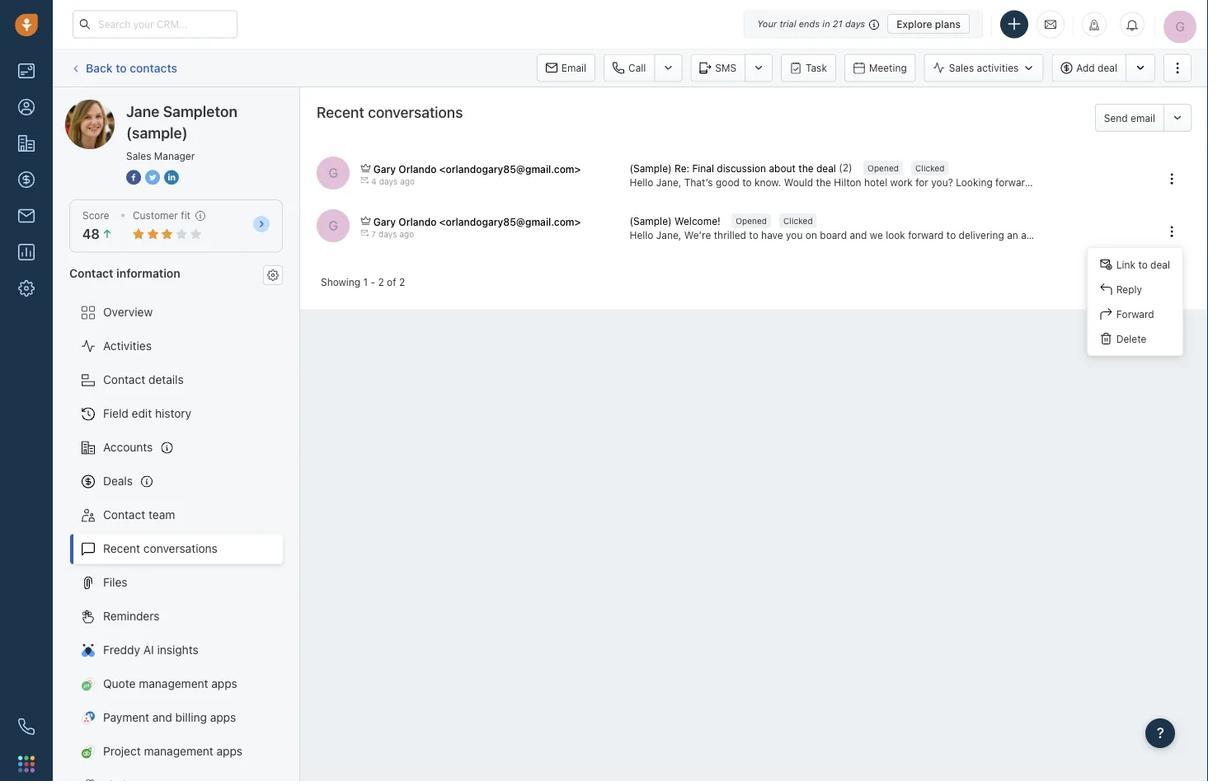 Task type: locate. For each thing, give the bounding box(es) containing it.
conversations down "team" at the bottom of the page
[[143, 542, 218, 556]]

2 horizontal spatial deal
[[1151, 259, 1171, 271]]

link
[[1117, 259, 1136, 271]]

2 (sample) from the top
[[630, 215, 672, 227]]

and
[[152, 712, 172, 725]]

1 vertical spatial deal
[[817, 163, 836, 174]]

apps for quote management apps
[[211, 678, 237, 691]]

0 vertical spatial opened
[[868, 163, 899, 173]]

email
[[562, 62, 587, 74]]

1 vertical spatial contact
[[103, 373, 145, 387]]

conversations up 4 days ago
[[368, 103, 463, 121]]

0 vertical spatial gary
[[373, 163, 396, 175]]

2 horizontal spatial the
[[1046, 177, 1061, 188]]

1 vertical spatial sales
[[126, 150, 151, 162]]

contact for contact details
[[103, 373, 145, 387]]

48
[[82, 227, 100, 242]]

contact down activities
[[103, 373, 145, 387]]

1 vertical spatial (sample)
[[630, 215, 672, 227]]

2 gary orlando <orlandogary85@gmail.com> from the top
[[373, 216, 581, 228]]

2 vertical spatial contact
[[103, 509, 145, 522]]

recent conversations down "team" at the bottom of the page
[[103, 542, 218, 556]]

explore plans
[[897, 18, 961, 30]]

2 <orlandogary85@gmail.com> from the top
[[439, 216, 581, 228]]

recent up outgoing icon in the left top of the page
[[317, 103, 364, 121]]

0 vertical spatial apps
[[211, 678, 237, 691]]

conversations
[[368, 103, 463, 121], [143, 542, 218, 556]]

back to contacts link
[[69, 55, 178, 81]]

1 orlando from the top
[[399, 163, 437, 175]]

to
[[116, 61, 127, 74], [743, 177, 752, 188], [1034, 177, 1044, 188], [1139, 259, 1148, 271]]

sales for sales manager
[[126, 150, 151, 162]]

1 horizontal spatial clicked
[[916, 163, 945, 173]]

contact down deals
[[103, 509, 145, 522]]

recent conversations
[[317, 103, 463, 121], [103, 542, 218, 556]]

2 vertical spatial deal
[[1151, 259, 1171, 271]]

ago for (sample) welcome!
[[400, 230, 414, 239]]

in
[[823, 19, 830, 29]]

discussion
[[717, 163, 766, 174]]

sales activities button
[[924, 54, 1052, 82], [924, 54, 1044, 82]]

1 vertical spatial management
[[144, 745, 213, 759]]

1 vertical spatial clicked
[[784, 216, 813, 226]]

looking
[[956, 177, 993, 188]]

explore plans link
[[888, 14, 970, 34]]

sampleton
[[127, 99, 184, 113], [163, 102, 238, 120]]

deal
[[1098, 62, 1118, 74], [817, 163, 836, 174], [1151, 259, 1171, 271]]

1 horizontal spatial jane
[[126, 102, 160, 120]]

gary up 4 days ago
[[373, 163, 396, 175]]

1 vertical spatial opened
[[736, 216, 767, 226]]

2 orlando from the top
[[399, 216, 437, 228]]

1 horizontal spatial deal
[[1098, 62, 1118, 74]]

gary orlando <orlandogary85@gmail.com> for (sample) re: final discussion about the deal
[[373, 163, 581, 175]]

1 horizontal spatial 2
[[399, 276, 405, 288]]

(sample) inside button
[[630, 215, 672, 227]]

ago for (sample) re: final discussion about the deal
[[400, 177, 415, 186]]

outgoing image
[[361, 177, 369, 185]]

1 vertical spatial days
[[379, 177, 398, 186]]

recent up files
[[103, 542, 140, 556]]

0 vertical spatial management
[[139, 678, 208, 691]]

0 horizontal spatial clicked
[[784, 216, 813, 226]]

information
[[116, 266, 180, 280]]

apps down payment and billing apps
[[217, 745, 243, 759]]

management down payment and billing apps
[[144, 745, 213, 759]]

overview
[[103, 306, 153, 319]]

deal left (2) on the top right
[[817, 163, 836, 174]]

gary orlando <orlandogary85@gmail.com> for (sample) welcome!
[[373, 216, 581, 228]]

0 vertical spatial sales
[[949, 62, 974, 74]]

gary for (sample) welcome!
[[373, 216, 396, 228]]

phone element
[[10, 711, 43, 744]]

contact down 48
[[69, 266, 113, 280]]

freddy
[[103, 644, 140, 657]]

add deal
[[1077, 62, 1118, 74]]

to right back
[[116, 61, 127, 74]]

ends
[[799, 19, 820, 29]]

orlando up 4 days ago
[[399, 163, 437, 175]]

management up payment and billing apps
[[139, 678, 208, 691]]

the
[[799, 163, 814, 174], [816, 177, 831, 188], [1046, 177, 1061, 188]]

gary
[[373, 163, 396, 175], [1108, 177, 1130, 188], [373, 216, 396, 228]]

Search your CRM... text field
[[73, 10, 238, 38]]

contact team
[[103, 509, 175, 522]]

0 horizontal spatial recent
[[103, 542, 140, 556]]

1 vertical spatial (sample)
[[126, 124, 188, 141]]

(sample) for (sample) re: final discussion about the deal (2)
[[630, 163, 672, 174]]

(sample) up the manager
[[187, 99, 234, 113]]

ago right 4
[[400, 177, 415, 186]]

deal inside (sample) re: final discussion about the deal (2)
[[817, 163, 836, 174]]

1 vertical spatial recent
[[103, 542, 140, 556]]

accounts
[[103, 441, 153, 455]]

apps right billing
[[210, 712, 236, 725]]

sampleton up the manager
[[163, 102, 238, 120]]

(sample) down hello
[[630, 215, 672, 227]]

sampleton down contacts
[[127, 99, 184, 113]]

0 vertical spatial conversations
[[368, 103, 463, 121]]

2 vertical spatial days
[[379, 230, 397, 239]]

2 right of
[[399, 276, 405, 288]]

(sample) inside jane sampleton (sample)
[[126, 124, 188, 141]]

1 gary orlando <orlandogary85@gmail.com> from the top
[[373, 163, 581, 175]]

gary for (sample) re: final discussion about the deal
[[373, 163, 396, 175]]

explore
[[897, 18, 933, 30]]

sales up facebook circled icon
[[126, 150, 151, 162]]

1 (sample) from the top
[[630, 163, 672, 174]]

clicked down the would
[[784, 216, 813, 226]]

final
[[692, 163, 714, 174]]

0 vertical spatial <orlandogary85@gmail.com>
[[439, 163, 581, 175]]

deal right link at top right
[[1151, 259, 1171, 271]]

4
[[371, 177, 377, 186]]

back
[[86, 61, 113, 74]]

0 vertical spatial contact
[[69, 266, 113, 280]]

0 vertical spatial (sample)
[[630, 163, 672, 174]]

1 horizontal spatial recent
[[317, 103, 364, 121]]

sales left the activities
[[949, 62, 974, 74]]

management
[[139, 678, 208, 691], [144, 745, 213, 759]]

the inside (sample) re: final discussion about the deal (2)
[[799, 163, 814, 174]]

of
[[387, 276, 396, 288]]

1 horizontal spatial opened
[[868, 163, 899, 173]]

1
[[363, 276, 368, 288]]

1 horizontal spatial recent conversations
[[317, 103, 463, 121]]

orlando for (sample) re: final discussion about the deal
[[399, 163, 437, 175]]

jane sampleton (sample) up the manager
[[126, 102, 238, 141]]

forward
[[1117, 309, 1155, 320]]

clicked
[[916, 163, 945, 173], [784, 216, 813, 226]]

to down discussion at the top right of page
[[743, 177, 752, 188]]

jane down contacts
[[126, 102, 160, 120]]

2
[[378, 276, 384, 288], [399, 276, 405, 288]]

1 vertical spatial <orlandogary85@gmail.com>
[[439, 216, 581, 228]]

contact for contact team
[[103, 509, 145, 522]]

orlando for (sample) welcome!
[[399, 216, 437, 228]]

1 2 from the left
[[378, 276, 384, 288]]

sms button
[[691, 54, 745, 82]]

orlando up 7 days ago
[[399, 216, 437, 228]]

0 vertical spatial orlando
[[399, 163, 437, 175]]

deal right add
[[1098, 62, 1118, 74]]

contact
[[69, 266, 113, 280], [103, 373, 145, 387], [103, 509, 145, 522]]

0 vertical spatial clicked
[[916, 163, 945, 173]]

hello
[[630, 177, 654, 188]]

gary right 'meeting.'
[[1108, 177, 1130, 188]]

edit
[[132, 407, 152, 421]]

opened up hello jane, that's good to know. would the hilton hotel work for you? looking forward to the meeting. gary on the right of page
[[868, 163, 899, 173]]

forward
[[996, 177, 1031, 188]]

the left 'meeting.'
[[1046, 177, 1061, 188]]

gary up 7 days ago
[[373, 216, 396, 228]]

(sample)
[[187, 99, 234, 113], [126, 124, 188, 141]]

linkedin circled image
[[164, 168, 179, 186]]

task
[[806, 62, 827, 74]]

meeting button
[[845, 54, 916, 82]]

1 horizontal spatial sales
[[949, 62, 974, 74]]

(sample) inside (sample) re: final discussion about the deal (2)
[[630, 163, 672, 174]]

days right 4
[[379, 177, 398, 186]]

1 vertical spatial orlando
[[399, 216, 437, 228]]

1 vertical spatial apps
[[210, 712, 236, 725]]

days
[[845, 19, 865, 29], [379, 177, 398, 186], [379, 230, 397, 239]]

1 vertical spatial gary orlando <orlandogary85@gmail.com>
[[373, 216, 581, 228]]

phone image
[[18, 719, 35, 736]]

1 vertical spatial ago
[[400, 230, 414, 239]]

0 vertical spatial ago
[[400, 177, 415, 186]]

0 vertical spatial recent conversations
[[317, 103, 463, 121]]

0 vertical spatial recent
[[317, 103, 364, 121]]

ago
[[400, 177, 415, 186], [400, 230, 414, 239]]

0 horizontal spatial 2
[[378, 276, 384, 288]]

clicked up "for"
[[916, 163, 945, 173]]

know.
[[755, 177, 781, 188]]

2 vertical spatial gary
[[373, 216, 396, 228]]

(sample)
[[630, 163, 672, 174], [630, 215, 672, 227]]

2 right -
[[378, 276, 384, 288]]

0 horizontal spatial deal
[[817, 163, 836, 174]]

0 horizontal spatial jane
[[98, 99, 124, 113]]

2 vertical spatial apps
[[217, 745, 243, 759]]

quote
[[103, 678, 136, 691]]

1 <orlandogary85@gmail.com> from the top
[[439, 163, 581, 175]]

(sample) up hello
[[630, 163, 672, 174]]

days right 7 at the top left of page
[[379, 230, 397, 239]]

email button
[[537, 54, 596, 82]]

recent conversations up 4 days ago
[[317, 103, 463, 121]]

0 vertical spatial gary orlando <orlandogary85@gmail.com>
[[373, 163, 581, 175]]

0 vertical spatial deal
[[1098, 62, 1118, 74]]

opened down know. at the top right
[[736, 216, 767, 226]]

0 horizontal spatial conversations
[[143, 542, 218, 556]]

the up the would
[[799, 163, 814, 174]]

sales
[[949, 62, 974, 74], [126, 150, 151, 162]]

(sample) re: final discussion about the deal link
[[630, 161, 839, 175]]

freddy ai insights
[[103, 644, 199, 657]]

email image
[[1045, 18, 1057, 31]]

opened
[[868, 163, 899, 173], [736, 216, 767, 226]]

your trial ends in 21 days
[[757, 19, 865, 29]]

jane down back
[[98, 99, 124, 113]]

contact details
[[103, 373, 184, 387]]

1 vertical spatial conversations
[[143, 542, 218, 556]]

meeting.
[[1064, 177, 1105, 188]]

ago right 7 at the top left of page
[[400, 230, 414, 239]]

outgoing image
[[361, 229, 369, 238]]

days right 21
[[845, 19, 865, 29]]

0 horizontal spatial sales
[[126, 150, 151, 162]]

to right forward
[[1034, 177, 1044, 188]]

0 horizontal spatial recent conversations
[[103, 542, 218, 556]]

(sample) for (sample) welcome!
[[630, 215, 672, 227]]

0 horizontal spatial the
[[799, 163, 814, 174]]

1 horizontal spatial conversations
[[368, 103, 463, 121]]

(sample) up sales manager in the top of the page
[[126, 124, 188, 141]]

the left the hilton
[[816, 177, 831, 188]]

meeting
[[869, 62, 907, 74]]

apps up payment and billing apps
[[211, 678, 237, 691]]

delete
[[1117, 333, 1147, 345]]

recent
[[317, 103, 364, 121], [103, 542, 140, 556]]



Task type: describe. For each thing, give the bounding box(es) containing it.
project management apps
[[103, 745, 243, 759]]

task button
[[781, 54, 836, 82]]

hilton
[[834, 177, 862, 188]]

field edit history
[[103, 407, 191, 421]]

21
[[833, 19, 843, 29]]

project
[[103, 745, 141, 759]]

payment
[[103, 712, 149, 725]]

(sample) welcome!
[[630, 215, 721, 227]]

for
[[916, 177, 929, 188]]

send email
[[1104, 112, 1156, 124]]

you?
[[932, 177, 953, 188]]

manager
[[154, 150, 195, 162]]

management for quote
[[139, 678, 208, 691]]

fit
[[181, 210, 191, 221]]

insights
[[157, 644, 199, 657]]

add deal button
[[1052, 54, 1126, 82]]

call
[[629, 62, 646, 74]]

<orlandogary85@gmail.com> for (sample) welcome!
[[439, 216, 581, 228]]

to inside back to contacts link
[[116, 61, 127, 74]]

showing
[[321, 276, 361, 288]]

apps for project management apps
[[217, 745, 243, 759]]

re:
[[675, 163, 690, 174]]

0 vertical spatial days
[[845, 19, 865, 29]]

jane inside jane sampleton (sample)
[[126, 102, 160, 120]]

facebook circled image
[[126, 168, 141, 186]]

jane sampleton (sample) down contacts
[[98, 99, 234, 113]]

work
[[891, 177, 913, 188]]

billing
[[175, 712, 207, 725]]

would
[[784, 177, 814, 188]]

1 vertical spatial recent conversations
[[103, 542, 218, 556]]

(sample) welcome! link
[[630, 214, 724, 228]]

files
[[103, 576, 128, 590]]

good
[[716, 177, 740, 188]]

team
[[149, 509, 175, 522]]

2 2 from the left
[[399, 276, 405, 288]]

mng settings image
[[267, 270, 279, 281]]

management for project
[[144, 745, 213, 759]]

sampleton inside jane sampleton (sample)
[[163, 102, 238, 120]]

call button
[[604, 54, 654, 82]]

customer
[[133, 210, 178, 221]]

send
[[1104, 112, 1128, 124]]

sms
[[715, 62, 737, 74]]

deals
[[103, 475, 133, 488]]

(sample) re: final discussion about the deal (2)
[[630, 161, 853, 174]]

trial
[[780, 19, 796, 29]]

freshworks switcher image
[[18, 757, 35, 773]]

call link
[[604, 54, 654, 82]]

reply
[[1117, 284, 1143, 295]]

contact for contact information
[[69, 266, 113, 280]]

sales activities
[[949, 62, 1019, 74]]

1 vertical spatial gary
[[1108, 177, 1130, 188]]

deal inside button
[[1098, 62, 1118, 74]]

quote management apps
[[103, 678, 237, 691]]

plans
[[935, 18, 961, 30]]

0 vertical spatial (sample)
[[187, 99, 234, 113]]

(sample) re: final discussion about the deal button
[[630, 161, 839, 175]]

4 days ago
[[371, 177, 415, 186]]

7 days ago
[[371, 230, 414, 239]]

add
[[1077, 62, 1095, 74]]

48 button
[[82, 227, 113, 242]]

activities
[[977, 62, 1019, 74]]

hello jane, that's good to know. would the hilton hotel work for you? looking forward to the meeting. gary
[[630, 177, 1130, 188]]

days for (sample) re: final discussion about the deal
[[379, 177, 398, 186]]

-
[[371, 276, 375, 288]]

email
[[1131, 112, 1156, 124]]

link to deal
[[1117, 259, 1171, 271]]

back to contacts
[[86, 61, 177, 74]]

1 horizontal spatial the
[[816, 177, 831, 188]]

that's
[[684, 177, 713, 188]]

reminders
[[103, 610, 160, 624]]

contacts
[[130, 61, 177, 74]]

7
[[371, 230, 376, 239]]

contact information
[[69, 266, 180, 280]]

to right link at top right
[[1139, 259, 1148, 271]]

(sample) welcome! button
[[630, 214, 724, 228]]

send email button
[[1095, 104, 1164, 132]]

twitter circled image
[[145, 168, 160, 186]]

<orlandogary85@gmail.com> for (sample) re: final discussion about the deal
[[439, 163, 581, 175]]

welcome!
[[675, 215, 721, 227]]

your
[[757, 19, 777, 29]]

showing 1 - 2 of 2
[[321, 276, 405, 288]]

activities
[[103, 339, 152, 353]]

hotel
[[864, 177, 888, 188]]

0 horizontal spatial opened
[[736, 216, 767, 226]]

details
[[149, 373, 184, 387]]

sales for sales activities
[[949, 62, 974, 74]]

score
[[82, 210, 109, 221]]

customer fit
[[133, 210, 191, 221]]

payment and billing apps
[[103, 712, 236, 725]]

history
[[155, 407, 191, 421]]

jane,
[[656, 177, 682, 188]]

days for (sample) welcome!
[[379, 230, 397, 239]]

field
[[103, 407, 129, 421]]

about
[[769, 163, 796, 174]]

sales manager
[[126, 150, 195, 162]]



Task type: vqa. For each thing, say whether or not it's contained in the screenshot.
tasks ( 2 )
no



